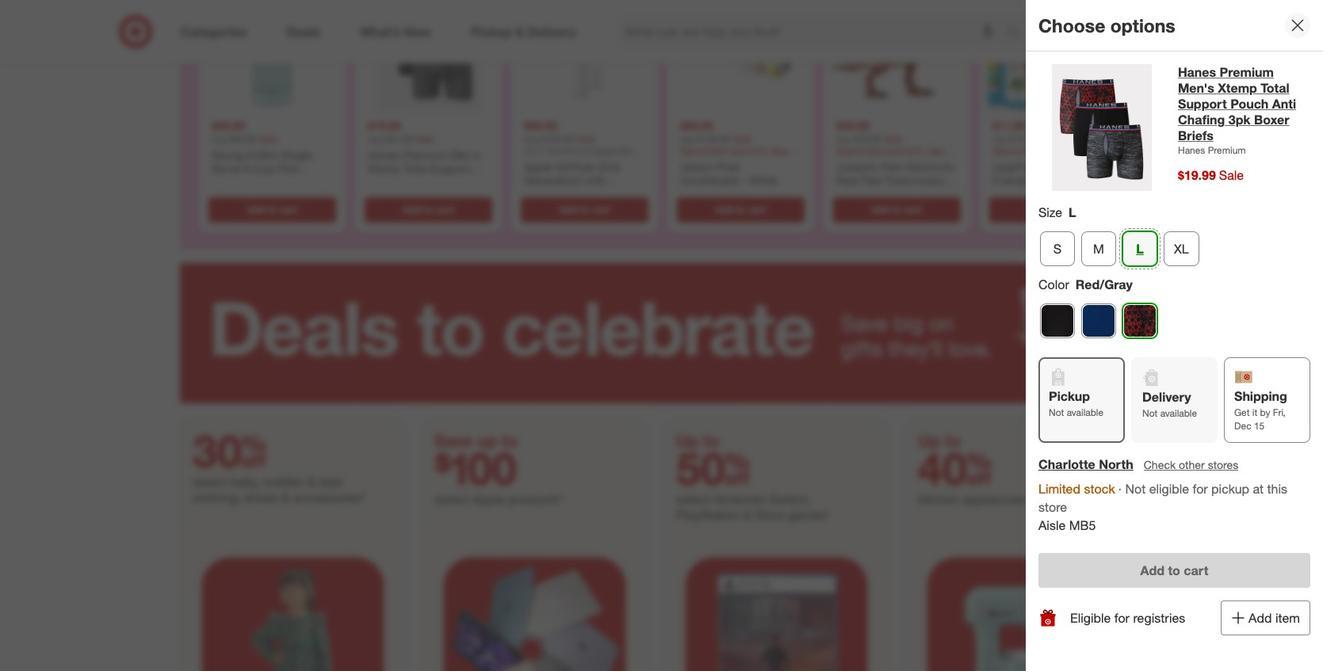 Task type: describe. For each thing, give the bounding box(es) containing it.
park
[[880, 159, 903, 173]]

check other stores button
[[1143, 457, 1239, 474]]

jurassic park electronic real feel tyrannosaurus rex (target exclusive) image
[[830, 0, 964, 112]]

add to cart button down $21.99
[[365, 197, 492, 222]]

on
[[929, 310, 954, 336]]

hanes premium men's xtemp total support pouch anti chafing 3pk boxer briefs - red/gray m image
[[361, 0, 495, 112]]

products*
[[508, 491, 564, 507]]

l link
[[1122, 231, 1157, 266]]

save up to
[[434, 430, 518, 451]]

select nintendo switch, playstation & xbox games*
[[676, 491, 830, 523]]

briefs
[[1178, 128, 1214, 143]]

add up registries
[[1140, 563, 1164, 579]]

keurig
[[212, 148, 243, 161]]

mini
[[257, 148, 278, 161]]

games*
[[788, 507, 830, 523]]

other
[[1179, 458, 1205, 472]]

$13.99
[[1009, 133, 1038, 144]]

$99.00
[[680, 119, 713, 132]]

0 horizontal spatial for
[[1114, 610, 1130, 626]]

add to cart for keurig k-mini single- serve k-cup pod coffee maker - oasis
[[247, 203, 298, 215]]

add for $99.99
[[559, 203, 577, 215]]

choose options dialog
[[1026, 0, 1323, 671]]

add item
[[1249, 611, 1300, 627]]

3pk
[[1229, 112, 1250, 128]]

pickup
[[1211, 481, 1249, 497]]

oasis
[[289, 175, 317, 189]]

stores
[[1208, 458, 1238, 472]]

leapfrog learning friends 100 words book
[[992, 159, 1086, 201]]

gifts
[[841, 335, 882, 362]]

jurassic
[[836, 159, 877, 173]]

aisle mb 5
[[1038, 517, 1096, 533]]

men's
[[1178, 80, 1214, 96]]

pickup not available
[[1049, 388, 1104, 418]]

add to cart button for jetson pixel hoverboard - white
[[677, 197, 805, 222]]

$49.99
[[853, 133, 881, 144]]

m
[[1093, 241, 1104, 257]]

k- down "$89.99"
[[247, 148, 257, 161]]

xl link
[[1164, 231, 1199, 266]]

$149.99
[[697, 133, 730, 144]]

$99.99 reg $129.99 sale
[[524, 119, 596, 144]]

reg for $19.99
[[368, 133, 382, 144]]

chafing
[[1178, 112, 1225, 128]]

shoes
[[244, 490, 278, 505]]

& right shoes
[[282, 490, 290, 505]]

up for 40
[[918, 430, 940, 451]]

cart for jurassic park electronic real feel tyrannosaurus rex (target exclusive)
[[904, 203, 922, 215]]

available for delivery
[[1160, 407, 1197, 419]]

$39.99
[[836, 119, 870, 132]]

select inside the 30 select baby, toddler & kids' clothing, shoes & accessories*
[[193, 474, 227, 490]]

charlotte north button
[[1038, 456, 1133, 474]]

pod
[[278, 161, 298, 175]]

rex
[[836, 187, 855, 201]]

pixel
[[717, 159, 740, 173]]

add for $19.99
[[403, 203, 421, 215]]

to inside choose options dialog
[[1168, 563, 1180, 579]]

hanes premium men's xtemp total support pouch anti chafing 3pk boxer briefs link
[[1178, 64, 1310, 143]]

love.
[[949, 335, 992, 362]]

reg for $59.99
[[212, 133, 226, 144]]

save for save up to
[[434, 430, 473, 451]]

& left store
[[1028, 491, 1036, 507]]

apple inside apple airpods (2nd generation) with charging case
[[524, 159, 553, 173]]

k- up the maker
[[244, 161, 254, 175]]

hanes premium men's xtemp total support pouch anti chafing 3pk boxer briefs image
[[1038, 64, 1165, 191]]

add inside "add item" button
[[1249, 611, 1272, 627]]

choose options
[[1038, 14, 1175, 36]]

anti
[[1272, 96, 1296, 112]]

30 select baby, toddler & kids' clothing, shoes & accessories*
[[193, 424, 366, 505]]

it
[[1252, 406, 1257, 418]]

jurassic park electronic real feel tyrannosaurus rex (target exclusive)
[[836, 159, 957, 201]]

sale for $99.00
[[733, 133, 752, 144]]

friends
[[992, 173, 1029, 187]]

stock
[[1084, 481, 1115, 497]]

registries
[[1133, 610, 1185, 626]]

big
[[894, 310, 924, 336]]

with
[[585, 173, 606, 187]]

sale for $99.99
[[577, 133, 596, 144]]

mb
[[1069, 517, 1089, 533]]

keurig k-mini single-serve k-cup pod coffee maker - oasis image
[[205, 0, 339, 112]]

$21.99
[[384, 133, 413, 144]]

& left "kids'"
[[307, 474, 315, 490]]

hoverboard
[[680, 173, 739, 187]]

leapfrog
[[992, 159, 1040, 173]]

$11.89 reg $13.99 sale
[[992, 119, 1059, 144]]

serve
[[212, 161, 241, 175]]

search button
[[999, 14, 1037, 52]]

eligible for registries
[[1070, 610, 1185, 626]]

sale inside choose options dialog
[[1219, 167, 1244, 183]]

sale for $11.89
[[1040, 133, 1059, 144]]

apple airpods (2nd generation) with charging case image
[[518, 0, 652, 112]]

40
[[918, 441, 992, 495]]

not for pickup
[[1049, 406, 1064, 418]]

0 vertical spatial l
[[1069, 205, 1076, 220]]

1 vertical spatial premium
[[1208, 144, 1246, 156]]

add for $59.99
[[247, 203, 265, 215]]

shipping
[[1234, 388, 1287, 404]]

up
[[477, 430, 497, 451]]

delivery not available
[[1142, 389, 1197, 419]]

add to cart down $21.99
[[403, 203, 454, 215]]

eligible
[[1070, 610, 1111, 626]]

up for 50
[[676, 430, 699, 451]]

What can we help you find? suggestions appear below search field
[[615, 14, 1010, 49]]

they'll
[[888, 335, 943, 362]]

for inside '· not eligible for pickup at this store'
[[1193, 481, 1208, 497]]

by
[[1260, 406, 1270, 418]]

accessories*
[[293, 490, 366, 505]]

dec
[[1234, 420, 1251, 432]]

& inside select nintendo switch, playstation & xbox games*
[[744, 507, 752, 523]]

$19.99 for sale
[[1178, 167, 1216, 183]]

check
[[1144, 458, 1176, 472]]

add to cart inside choose options dialog
[[1140, 563, 1208, 579]]

not inside '· not eligible for pickup at this store'
[[1125, 481, 1146, 497]]

select apple products*
[[434, 491, 564, 507]]

add to cart for jetson pixel hoverboard - white
[[715, 203, 766, 215]]

carousel region
[[180, 0, 1131, 263]]

save big on gifts they'll love.
[[841, 310, 992, 362]]

$99.99
[[524, 119, 557, 132]]

this
[[1267, 481, 1287, 497]]

group inside choose options dialog
[[1037, 204, 1310, 273]]



Task type: vqa. For each thing, say whether or not it's contained in the screenshot.
Not inside · NOT ELIGIBLE FOR PICKUP AT THIS STORE
yes



Task type: locate. For each thing, give the bounding box(es) containing it.
fri,
[[1273, 406, 1286, 418]]

reg down $39.99
[[836, 133, 850, 144]]

$39.99 reg $49.99 sale
[[836, 119, 903, 144]]

- left white
[[742, 173, 746, 187]]

add to cart button down the 100
[[989, 197, 1117, 222]]

words
[[1054, 173, 1086, 187]]

shipping get it by fri, dec 15
[[1234, 388, 1287, 432]]

reg inside $19.99 reg $21.99 sale
[[368, 133, 382, 144]]

choose
[[1038, 14, 1105, 36]]

save for save big on gifts they'll love.
[[841, 310, 888, 336]]

reg for $99.99
[[524, 133, 538, 144]]

1 horizontal spatial select
[[434, 491, 468, 507]]

exclusive)
[[895, 187, 945, 201]]

for right eligible
[[1114, 610, 1130, 626]]

hanes up support
[[1178, 64, 1216, 80]]

red/gray
[[1076, 277, 1133, 292]]

add down (target
[[871, 203, 889, 215]]

1 up to from the left
[[676, 430, 719, 451]]

· not eligible for pickup at this store
[[1038, 481, 1287, 515]]

north
[[1099, 457, 1133, 472]]

add for $39.99
[[871, 203, 889, 215]]

m link
[[1081, 231, 1116, 266]]

- down 'pod'
[[282, 175, 286, 189]]

3 reg from the left
[[524, 133, 538, 144]]

available down the delivery
[[1160, 407, 1197, 419]]

$19.99 up $21.99
[[368, 119, 401, 132]]

available inside pickup not available
[[1067, 406, 1104, 418]]

add to cart button down tyrannosaurus
[[833, 197, 961, 222]]

reg left $21.99
[[368, 133, 382, 144]]

add to cart button for keurig k-mini single- serve k-cup pod coffee maker - oasis
[[208, 197, 336, 222]]

add to cart button down white
[[677, 197, 805, 222]]

reg down $59.99
[[212, 133, 226, 144]]

hanes
[[1178, 64, 1216, 80], [1178, 144, 1205, 156]]

not for delivery
[[1142, 407, 1158, 419]]

2 up from the left
[[918, 430, 940, 451]]

not down the delivery
[[1142, 407, 1158, 419]]

s
[[1053, 241, 1062, 257]]

premium up $19.99 sale
[[1208, 144, 1246, 156]]

1 vertical spatial for
[[1114, 610, 1130, 626]]

- inside the $59.99 reg $89.99 sale keurig k-mini single- serve k-cup pod coffee maker - oasis
[[282, 175, 286, 189]]

case
[[572, 187, 598, 201]]

up to up nintendo
[[676, 430, 719, 451]]

cart inside choose options dialog
[[1184, 563, 1208, 579]]

leapfrog learning friends 100 words book image
[[986, 0, 1120, 112]]

sale right $21.99
[[415, 133, 434, 144]]

group
[[1037, 204, 1310, 273]]

0 horizontal spatial $19.99
[[368, 119, 401, 132]]

learning
[[1043, 159, 1086, 173]]

select left nintendo
[[676, 491, 710, 507]]

0 horizontal spatial available
[[1067, 406, 1104, 418]]

add to cart button
[[208, 197, 336, 222], [365, 197, 492, 222], [521, 197, 648, 222], [677, 197, 805, 222], [833, 197, 961, 222], [989, 197, 1117, 222], [1038, 554, 1310, 589]]

0 vertical spatial save
[[841, 310, 888, 336]]

sale for $59.99
[[259, 133, 278, 144]]

sale for $19.99
[[415, 133, 434, 144]]

not
[[1049, 406, 1064, 418], [1142, 407, 1158, 419], [1125, 481, 1146, 497]]

sale inside $99.00 reg $149.99 sale
[[733, 133, 752, 144]]

save inside save big on gifts they'll love.
[[841, 310, 888, 336]]

5 reg from the left
[[836, 133, 850, 144]]

black image
[[1041, 304, 1074, 337]]

add down the maker
[[247, 203, 265, 215]]

reg for $39.99
[[836, 133, 850, 144]]

up up kitchen
[[918, 430, 940, 451]]

select inside select nintendo switch, playstation & xbox games*
[[676, 491, 710, 507]]

size l
[[1038, 205, 1076, 220]]

kitchen
[[918, 491, 959, 507]]

sale inside $19.99 reg $21.99 sale
[[415, 133, 434, 144]]

1 vertical spatial hanes
[[1178, 144, 1205, 156]]

select for 50
[[676, 491, 710, 507]]

add to cart button inside choose options dialog
[[1038, 554, 1310, 589]]

xl
[[1174, 241, 1189, 257]]

select down save up to
[[434, 491, 468, 507]]

red/gray image
[[1123, 304, 1157, 337]]

s link
[[1040, 231, 1075, 266]]

add down $21.99
[[403, 203, 421, 215]]

1 vertical spatial apple
[[472, 491, 505, 507]]

0 vertical spatial premium
[[1220, 64, 1274, 80]]

$19.99
[[368, 119, 401, 132], [1178, 167, 1216, 183]]

4 reg from the left
[[680, 133, 694, 144]]

add to cart down case
[[559, 203, 610, 215]]

l right m
[[1136, 241, 1144, 257]]

white
[[749, 173, 778, 187]]

add for $11.89
[[1028, 203, 1046, 215]]

generation)
[[524, 173, 582, 187]]

sale for $39.99
[[884, 133, 903, 144]]

$19.99 down briefs
[[1178, 167, 1216, 183]]

1 horizontal spatial for
[[1193, 481, 1208, 497]]

options
[[1110, 14, 1175, 36]]

0 vertical spatial for
[[1193, 481, 1208, 497]]

6 reg from the left
[[992, 133, 1006, 144]]

up to for 40
[[918, 430, 961, 451]]

sale right $13.99
[[1040, 133, 1059, 144]]

reg down $11.89
[[992, 133, 1006, 144]]

color
[[1038, 277, 1069, 292]]

sale inside $11.89 reg $13.99 sale
[[1040, 133, 1059, 144]]

tyrannosaurus
[[885, 173, 957, 187]]

reg inside $99.00 reg $149.99 sale
[[680, 133, 694, 144]]

$89.99
[[228, 133, 257, 144]]

reg inside "$39.99 reg $49.99 sale"
[[836, 133, 850, 144]]

switch,
[[769, 491, 811, 507]]

add down leapfrog learning friends 100 words book
[[1028, 203, 1046, 215]]

up to for 50
[[676, 430, 719, 451]]

0 vertical spatial hanes
[[1178, 64, 1216, 80]]

maker
[[248, 175, 279, 189]]

1 horizontal spatial -
[[742, 173, 746, 187]]

add to cart button down 'with'
[[521, 197, 648, 222]]

0 horizontal spatial select
[[193, 474, 227, 490]]

$59.99
[[212, 119, 245, 132]]

$19.99 for reg
[[368, 119, 401, 132]]

$19.99 inside $19.99 reg $21.99 sale
[[368, 119, 401, 132]]

color red/gray
[[1038, 277, 1133, 292]]

reg for $99.00
[[680, 133, 694, 144]]

sale down 3pk
[[1219, 167, 1244, 183]]

black/blue image
[[1082, 304, 1115, 337]]

save left the up
[[434, 430, 473, 451]]

add item button
[[1221, 601, 1310, 636]]

·
[[1118, 481, 1122, 497]]

2 reg from the left
[[368, 133, 382, 144]]

add to cart button down the maker
[[208, 197, 336, 222]]

$59.99 reg $89.99 sale keurig k-mini single- serve k-cup pod coffee maker - oasis
[[212, 119, 317, 189]]

single-
[[281, 148, 316, 161]]

$19.99 inside choose options dialog
[[1178, 167, 1216, 183]]

2 horizontal spatial select
[[676, 491, 710, 507]]

1 horizontal spatial up to
[[918, 430, 961, 451]]

cart for keurig k-mini single- serve k-cup pod coffee maker - oasis
[[279, 203, 298, 215]]

add down case
[[559, 203, 577, 215]]

reg down $99.99
[[524, 133, 538, 144]]

1 vertical spatial save
[[434, 430, 473, 451]]

not right ·
[[1125, 481, 1146, 497]]

1 hanes from the top
[[1178, 64, 1216, 80]]

real
[[836, 173, 858, 187]]

0 horizontal spatial l
[[1069, 205, 1076, 220]]

up up playstation
[[676, 430, 699, 451]]

1 horizontal spatial save
[[841, 310, 888, 336]]

not down pickup
[[1049, 406, 1064, 418]]

sale inside the $59.99 reg $89.99 sale keurig k-mini single- serve k-cup pod coffee maker - oasis
[[259, 133, 278, 144]]

select left baby,
[[193, 474, 227, 490]]

airpods
[[556, 159, 595, 173]]

add to cart down (target
[[871, 203, 922, 215]]

available down pickup
[[1067, 406, 1104, 418]]

sale right $149.99
[[733, 133, 752, 144]]

apple up generation)
[[524, 159, 553, 173]]

limited stock
[[1038, 481, 1115, 497]]

jetson pixel hoverboard - white image
[[674, 0, 808, 112]]

add to cart up registries
[[1140, 563, 1208, 579]]

add for $99.00
[[715, 203, 733, 215]]

jetson pixel hoverboard - white
[[680, 159, 778, 187]]

book
[[992, 187, 1019, 201]]

pouch
[[1230, 96, 1269, 112]]

reg down the $99.00
[[680, 133, 694, 144]]

reg for $11.89
[[992, 133, 1006, 144]]

group containing size
[[1037, 204, 1310, 273]]

hanes down briefs
[[1178, 144, 1205, 156]]

select for $100
[[434, 491, 468, 507]]

1 horizontal spatial available
[[1160, 407, 1197, 419]]

1 horizontal spatial apple
[[524, 159, 553, 173]]

sale up 'mini'
[[259, 133, 278, 144]]

(target
[[858, 187, 892, 201]]

11
[[1179, 17, 1188, 26]]

1 horizontal spatial $19.99
[[1178, 167, 1216, 183]]

feel
[[861, 173, 882, 187]]

add to cart for jurassic park electronic real feel tyrannosaurus rex (target exclusive)
[[871, 203, 922, 215]]

cart
[[279, 203, 298, 215], [435, 203, 454, 215], [592, 203, 610, 215], [748, 203, 766, 215], [904, 203, 922, 215], [1060, 203, 1079, 215], [1184, 563, 1208, 579]]

1 vertical spatial l
[[1136, 241, 1144, 257]]

0 horizontal spatial save
[[434, 430, 473, 451]]

cart for jetson pixel hoverboard - white
[[748, 203, 766, 215]]

& left xbox
[[744, 507, 752, 523]]

xbox
[[755, 507, 784, 523]]

add to cart for apple airpods (2nd generation) with charging case
[[559, 203, 610, 215]]

delivery
[[1142, 389, 1191, 405]]

l right size
[[1069, 205, 1076, 220]]

1 horizontal spatial l
[[1136, 241, 1144, 257]]

available
[[1067, 406, 1104, 418], [1160, 407, 1197, 419]]

add to cart button for apple airpods (2nd generation) with charging case
[[521, 197, 648, 222]]

- inside jetson pixel hoverboard - white
[[742, 173, 746, 187]]

charlotte
[[1038, 457, 1095, 472]]

appliances
[[963, 491, 1024, 507]]

add to cart button for jurassic park electronic real feel tyrannosaurus rex (target exclusive)
[[833, 197, 961, 222]]

$129.99
[[541, 133, 574, 144]]

add to cart down the 100
[[1028, 203, 1079, 215]]

check other stores
[[1144, 458, 1238, 472]]

add to cart button up registries
[[1038, 554, 1310, 589]]

0 horizontal spatial -
[[282, 175, 286, 189]]

1 vertical spatial $19.99
[[1178, 167, 1216, 183]]

add to cart down white
[[715, 203, 766, 215]]

up to up kitchen
[[918, 430, 961, 451]]

sale right $129.99
[[577, 133, 596, 144]]

at
[[1253, 481, 1264, 497]]

aisle
[[1038, 517, 1066, 533]]

save left big
[[841, 310, 888, 336]]

2 hanes from the top
[[1178, 144, 1205, 156]]

sale inside $99.99 reg $129.99 sale
[[577, 133, 596, 144]]

size
[[1038, 205, 1062, 220]]

1 reg from the left
[[212, 133, 226, 144]]

premium up pouch in the right top of the page
[[1220, 64, 1274, 80]]

sale inside "$39.99 reg $49.99 sale"
[[884, 133, 903, 144]]

add to cart for leapfrog learning friends 100 words book
[[1028, 203, 1079, 215]]

total
[[1261, 80, 1290, 96]]

available for pickup
[[1067, 406, 1104, 418]]

eligible
[[1149, 481, 1189, 497]]

up
[[676, 430, 699, 451], [918, 430, 940, 451]]

1 up from the left
[[676, 430, 699, 451]]

charlotte north
[[1038, 457, 1133, 472]]

0 horizontal spatial up
[[676, 430, 699, 451]]

hanes premium men's xtemp total support pouch anti chafing 3pk boxer briefs hanes premium
[[1178, 64, 1296, 156]]

30
[[193, 424, 267, 478]]

&
[[307, 474, 315, 490], [282, 490, 290, 505], [1028, 491, 1036, 507], [744, 507, 752, 523]]

add to cart button for leapfrog learning friends 100 words book
[[989, 197, 1117, 222]]

toddler
[[263, 474, 304, 490]]

not inside delivery not available
[[1142, 407, 1158, 419]]

not inside pickup not available
[[1049, 406, 1064, 418]]

0 horizontal spatial apple
[[472, 491, 505, 507]]

reg inside $99.99 reg $129.99 sale
[[524, 133, 538, 144]]

kitchen appliances & dining items*
[[918, 491, 1113, 507]]

reg inside $11.89 reg $13.99 sale
[[992, 133, 1006, 144]]

$100
[[434, 441, 517, 495]]

limited
[[1038, 481, 1081, 497]]

add down hoverboard
[[715, 203, 733, 215]]

0 vertical spatial $19.99
[[368, 119, 401, 132]]

2 up to from the left
[[918, 430, 961, 451]]

electronic
[[906, 159, 955, 173]]

0 vertical spatial apple
[[524, 159, 553, 173]]

for down check other stores button
[[1193, 481, 1208, 497]]

cart for leapfrog learning friends 100 words book
[[1060, 203, 1079, 215]]

add left item
[[1249, 611, 1272, 627]]

search
[[999, 25, 1037, 41]]

apple left 'products*'
[[472, 491, 505, 507]]

sale right $49.99
[[884, 133, 903, 144]]

pickup
[[1049, 388, 1090, 404]]

save
[[841, 310, 888, 336], [434, 430, 473, 451]]

100
[[1032, 173, 1051, 187]]

1 horizontal spatial up
[[918, 430, 940, 451]]

0 horizontal spatial up to
[[676, 430, 719, 451]]

cart for apple airpods (2nd generation) with charging case
[[592, 203, 610, 215]]

reg inside the $59.99 reg $89.99 sale keurig k-mini single- serve k-cup pod coffee maker - oasis
[[212, 133, 226, 144]]

add to cart down the maker
[[247, 203, 298, 215]]

available inside delivery not available
[[1160, 407, 1197, 419]]



